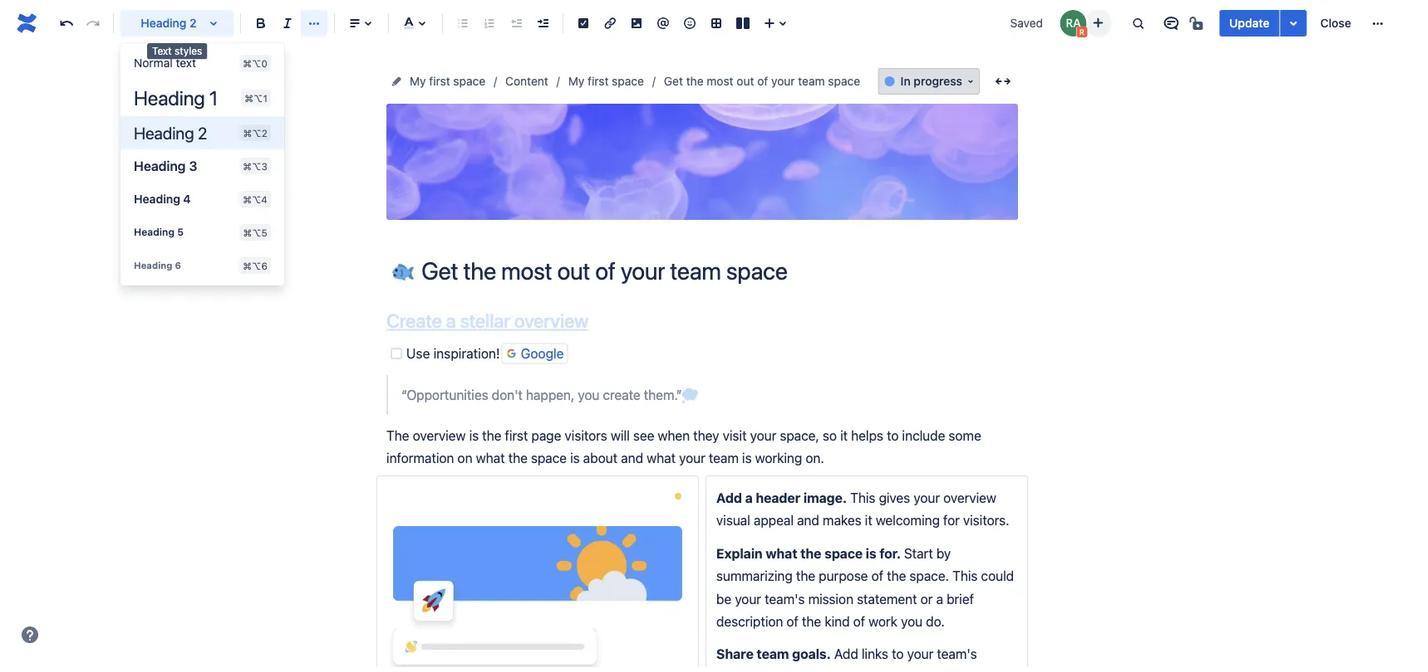 Task type: vqa. For each thing, say whether or not it's contained in the screenshot.


Task type: locate. For each thing, give the bounding box(es) containing it.
redo ⌘⇧z image
[[83, 13, 103, 33]]

0 vertical spatial it
[[840, 428, 848, 444]]

1 vertical spatial header
[[756, 490, 801, 506]]

1 horizontal spatial it
[[865, 513, 872, 529]]

what down when
[[647, 451, 676, 467]]

the
[[386, 428, 409, 444]]

team's
[[765, 592, 805, 607], [937, 647, 977, 663]]

share team goals. add links to your team's
[[716, 647, 980, 663]]

2 horizontal spatial team
[[798, 74, 825, 88]]

this up makes
[[850, 490, 876, 506]]

1 horizontal spatial a
[[745, 490, 753, 506]]

1 vertical spatial it
[[865, 513, 872, 529]]

0 horizontal spatial this
[[850, 490, 876, 506]]

2 my first space link from the left
[[568, 71, 644, 91]]

1 vertical spatial team
[[709, 451, 739, 467]]

update inside button
[[1229, 16, 1270, 30]]

0 vertical spatial 2
[[190, 16, 197, 30]]

0 horizontal spatial header
[[688, 169, 723, 182]]

inspiration!
[[433, 346, 500, 362]]

a right or
[[936, 592, 943, 607]]

2 my from the left
[[568, 74, 584, 88]]

update left image
[[647, 169, 685, 182]]

stellar
[[460, 310, 510, 332]]

0 vertical spatial header
[[688, 169, 723, 182]]

and down see
[[621, 451, 643, 467]]

heading 5
[[134, 226, 184, 238]]

could
[[981, 569, 1014, 585]]

heading 1
[[134, 86, 218, 109]]

heading left 6
[[134, 260, 172, 271]]

my first space right move this page image
[[410, 74, 485, 88]]

2 horizontal spatial overview
[[943, 490, 996, 506]]

1 horizontal spatial my first space
[[568, 74, 644, 88]]

heading up text on the left of page
[[141, 16, 187, 30]]

outdent ⇧tab image
[[506, 13, 526, 33]]

a up use inspiration! on the bottom
[[446, 310, 456, 332]]

2 vertical spatial a
[[936, 592, 943, 607]]

0 vertical spatial overview
[[514, 310, 589, 332]]

0 horizontal spatial team's
[[765, 592, 805, 607]]

"opportunities
[[401, 387, 488, 403]]

makes
[[823, 513, 861, 529]]

invite to edit image
[[1088, 13, 1108, 33]]

google button
[[502, 344, 568, 364]]

first left page at the bottom of the page
[[505, 428, 528, 444]]

first inside the overview is the first page visitors will see when they visit your space, so it helps to include some information on what the space is about and what your team is working on.
[[505, 428, 528, 444]]

first right move this page image
[[429, 74, 450, 88]]

heading
[[141, 16, 187, 30], [134, 86, 205, 109], [134, 123, 194, 142], [134, 158, 186, 174], [134, 192, 180, 206], [134, 226, 175, 238], [134, 260, 172, 271]]

a up visual
[[745, 490, 753, 506]]

header up appeal
[[756, 490, 801, 506]]

your inside 'link'
[[771, 74, 795, 88]]

1 vertical spatial team's
[[937, 647, 977, 663]]

0 horizontal spatial you
[[578, 387, 599, 403]]

1 my first space from the left
[[410, 74, 485, 88]]

visual
[[716, 513, 750, 529]]

you left do.
[[901, 614, 923, 630]]

0 vertical spatial heading 2
[[141, 16, 197, 30]]

a
[[446, 310, 456, 332], [745, 490, 753, 506], [936, 592, 943, 607]]

0 horizontal spatial and
[[621, 451, 643, 467]]

⌘⌥4
[[243, 194, 267, 205]]

0 vertical spatial update
[[1229, 16, 1270, 30]]

heading for ⌘⌥5
[[134, 226, 175, 238]]

overview inside this gives your overview visual appeal and makes it welcoming for visitors.
[[943, 490, 996, 506]]

:thought_balloon: image
[[682, 388, 699, 405], [682, 388, 699, 405]]

:fish: image
[[392, 259, 414, 281], [392, 259, 414, 281]]

1 horizontal spatial my
[[568, 74, 584, 88]]

1 horizontal spatial this
[[952, 569, 978, 585]]

0 horizontal spatial overview
[[413, 428, 466, 444]]

1 vertical spatial and
[[797, 513, 819, 529]]

close button
[[1310, 10, 1361, 37]]

2 down heading 1
[[198, 123, 207, 142]]

0 horizontal spatial it
[[840, 428, 848, 444]]

working
[[755, 451, 802, 467]]

it inside this gives your overview visual appeal and makes it welcoming for visitors.
[[865, 513, 872, 529]]

heading left 5
[[134, 226, 175, 238]]

align left image
[[345, 13, 365, 33]]

0 vertical spatial this
[[850, 490, 876, 506]]

1 vertical spatial heading 2
[[134, 123, 207, 142]]

work
[[869, 614, 897, 630]]

and inside the overview is the first page visitors will see when they visit your space, so it helps to include some information on what the space is about and what your team is working on.
[[621, 451, 643, 467]]

0 vertical spatial to
[[887, 428, 899, 444]]

the left "kind"
[[802, 614, 821, 630]]

mention image
[[653, 13, 673, 33]]

heading 1 group
[[121, 47, 284, 283]]

1 horizontal spatial first
[[505, 428, 528, 444]]

2 up styles
[[190, 16, 197, 30]]

1 vertical spatial 2
[[198, 123, 207, 142]]

add
[[716, 490, 742, 506], [834, 647, 858, 663]]

1 horizontal spatial update
[[1229, 16, 1270, 30]]

your up description
[[735, 592, 761, 607]]

0 horizontal spatial my first space link
[[410, 71, 485, 91]]

update left the adjust update settings icon
[[1229, 16, 1270, 30]]

0 vertical spatial team's
[[765, 592, 805, 607]]

undo ⌘z image
[[57, 13, 76, 33]]

heading 2
[[141, 16, 197, 30], [134, 123, 207, 142]]

some
[[949, 428, 981, 444]]

italic ⌘i image
[[278, 13, 298, 33]]

they
[[693, 428, 719, 444]]

it
[[840, 428, 848, 444], [865, 513, 872, 529]]

overview up information
[[413, 428, 466, 444]]

0 vertical spatial a
[[446, 310, 456, 332]]

what down appeal
[[766, 546, 797, 562]]

add up visual
[[716, 490, 742, 506]]

heading 2 button
[[121, 5, 234, 42]]

Give this page a title text field
[[421, 258, 1018, 285]]

a for add
[[745, 490, 753, 506]]

your up welcoming
[[914, 490, 940, 506]]

share
[[716, 647, 754, 663]]

the right on
[[508, 451, 528, 467]]

my first space link down 'link' icon
[[568, 71, 644, 91]]

create a stellar overview
[[386, 310, 589, 332]]

1 vertical spatial you
[[901, 614, 923, 630]]

my first space
[[410, 74, 485, 88], [568, 74, 644, 88]]

bullet list ⌘⇧8 image
[[453, 13, 473, 33]]

overview for this gives your overview visual appeal and makes it welcoming for visitors.
[[943, 490, 996, 506]]

heading 2 inside heading 2 popup button
[[141, 16, 197, 30]]

header left image
[[688, 169, 723, 182]]

my first space down 'link' icon
[[568, 74, 644, 88]]

1 vertical spatial a
[[745, 490, 753, 506]]

of right "out"
[[757, 74, 768, 88]]

this
[[850, 490, 876, 506], [952, 569, 978, 585]]

heading left 4
[[134, 192, 180, 206]]

update inside 'popup button'
[[647, 169, 685, 182]]

summarizing
[[716, 569, 793, 585]]

"opportunities don't happen, you create them."
[[401, 387, 682, 403]]

overview up the google
[[514, 310, 589, 332]]

visitors.
[[963, 513, 1009, 529]]

more formatting image
[[304, 13, 324, 33]]

0 horizontal spatial 2
[[190, 16, 197, 30]]

of up goals.
[[787, 614, 799, 630]]

overview for create a stellar overview
[[514, 310, 589, 332]]

emoji image
[[680, 13, 700, 33]]

1 horizontal spatial overview
[[514, 310, 589, 332]]

0 vertical spatial team
[[798, 74, 825, 88]]

bold ⌘b image
[[251, 13, 271, 33]]

update for update
[[1229, 16, 1270, 30]]

1 horizontal spatial team's
[[937, 647, 977, 663]]

1 vertical spatial overview
[[413, 428, 466, 444]]

heading for ⌘⌥2
[[134, 123, 194, 142]]

1 horizontal spatial team
[[757, 647, 789, 663]]

to right links
[[892, 647, 904, 663]]

your down do.
[[907, 647, 933, 663]]

2 vertical spatial overview
[[943, 490, 996, 506]]

0 horizontal spatial my first space
[[410, 74, 485, 88]]

content link
[[505, 71, 548, 91]]

overview up visitors.
[[943, 490, 996, 506]]

and down image.
[[797, 513, 819, 529]]

kind
[[825, 614, 850, 630]]

team down visit
[[709, 451, 739, 467]]

of inside 'link'
[[757, 74, 768, 88]]

help image
[[20, 626, 40, 646]]

1 horizontal spatial header
[[756, 490, 801, 506]]

team's down do.
[[937, 647, 977, 663]]

you left 'create'
[[578, 387, 599, 403]]

the right get
[[686, 74, 704, 88]]

to right helps
[[887, 428, 899, 444]]

a for create
[[446, 310, 456, 332]]

is up on
[[469, 428, 479, 444]]

action item image
[[573, 13, 593, 33]]

it right makes
[[865, 513, 872, 529]]

it inside the overview is the first page visitors will see when they visit your space, so it helps to include some information on what the space is about and what your team is working on.
[[840, 428, 848, 444]]

space.
[[910, 569, 949, 585]]

my right content
[[568, 74, 584, 88]]

what right on
[[476, 451, 505, 467]]

1 vertical spatial update
[[647, 169, 685, 182]]

team right "out"
[[798, 74, 825, 88]]

6
[[175, 260, 181, 271]]

numbered list ⌘⇧7 image
[[480, 13, 499, 33]]

this up the brief
[[952, 569, 978, 585]]

you
[[578, 387, 599, 403], [901, 614, 923, 630]]

first
[[429, 74, 450, 88], [588, 74, 609, 88], [505, 428, 528, 444]]

what
[[476, 451, 505, 467], [647, 451, 676, 467], [766, 546, 797, 562]]

my first space link
[[410, 71, 485, 91], [568, 71, 644, 91]]

it right so at the bottom right of page
[[840, 428, 848, 444]]

add left links
[[834, 647, 858, 663]]

create
[[386, 310, 442, 332]]

2 horizontal spatial first
[[588, 74, 609, 88]]

1 horizontal spatial you
[[901, 614, 923, 630]]

see
[[633, 428, 654, 444]]

1 horizontal spatial and
[[797, 513, 819, 529]]

confluence image
[[13, 10, 40, 37], [13, 10, 40, 37]]

be
[[716, 592, 731, 607]]

1 my first space link from the left
[[410, 71, 485, 91]]

heading down normal text
[[134, 86, 205, 109]]

gives
[[879, 490, 910, 506]]

of
[[757, 74, 768, 88], [871, 569, 883, 585], [787, 614, 799, 630], [853, 614, 865, 630]]

0 horizontal spatial a
[[446, 310, 456, 332]]

⌘⌥1
[[245, 92, 267, 104]]

heading 2 up 'heading 3'
[[134, 123, 207, 142]]

goals.
[[792, 647, 831, 663]]

for
[[943, 513, 960, 529]]

heading for ⌘⌥6
[[134, 260, 172, 271]]

1 vertical spatial this
[[952, 569, 978, 585]]

heading left 3
[[134, 158, 186, 174]]

⌘⌥3
[[243, 160, 267, 172]]

your right "out"
[[771, 74, 795, 88]]

update header image
[[647, 169, 758, 182]]

header inside 'popup button'
[[688, 169, 723, 182]]

1 horizontal spatial 2
[[198, 123, 207, 142]]

space,
[[780, 428, 819, 444]]

1 horizontal spatial add
[[834, 647, 858, 663]]

0 horizontal spatial team
[[709, 451, 739, 467]]

2 inside heading 1 group
[[198, 123, 207, 142]]

and inside this gives your overview visual appeal and makes it welcoming for visitors.
[[797, 513, 819, 529]]

team right share at the bottom of page
[[757, 647, 789, 663]]

is down visit
[[742, 451, 752, 467]]

update button
[[1219, 10, 1280, 37]]

0 vertical spatial and
[[621, 451, 643, 467]]

my first space link right move this page image
[[410, 71, 485, 91]]

heading up 'heading 3'
[[134, 123, 194, 142]]

overview
[[514, 310, 589, 332], [413, 428, 466, 444], [943, 490, 996, 506]]

0 horizontal spatial first
[[429, 74, 450, 88]]

team's down summarizing
[[765, 592, 805, 607]]

2 horizontal spatial a
[[936, 592, 943, 607]]

heading 2 up text on the left of page
[[141, 16, 197, 30]]

0 vertical spatial add
[[716, 490, 742, 506]]

team
[[798, 74, 825, 88], [709, 451, 739, 467], [757, 647, 789, 663]]

0 horizontal spatial my
[[410, 74, 426, 88]]

adjust update settings image
[[1284, 13, 1304, 33]]

for.
[[880, 546, 901, 562]]

first down 'link' icon
[[588, 74, 609, 88]]

2 my first space from the left
[[568, 74, 644, 88]]

out
[[737, 74, 754, 88]]

the
[[686, 74, 704, 88], [482, 428, 501, 444], [508, 451, 528, 467], [800, 546, 821, 562], [796, 569, 815, 585], [887, 569, 906, 585], [802, 614, 821, 630]]

statement
[[857, 592, 917, 607]]

0 horizontal spatial update
[[647, 169, 685, 182]]

2 horizontal spatial what
[[766, 546, 797, 562]]

1 horizontal spatial my first space link
[[568, 71, 644, 91]]

my right move this page image
[[410, 74, 426, 88]]

do.
[[926, 614, 945, 630]]



Task type: describe. For each thing, give the bounding box(es) containing it.
first for first my first space link from the right
[[588, 74, 609, 88]]

text styles tooltip
[[147, 43, 207, 59]]

header inside main content area, start typing to enter text. 'text field'
[[756, 490, 801, 506]]

include
[[902, 428, 945, 444]]

get
[[664, 74, 683, 88]]

get the most out of your team space link
[[664, 71, 860, 91]]

overview inside the overview is the first page visitors will see when they visit your space, so it helps to include some information on what the space is about and what your team is working on.
[[413, 428, 466, 444]]

heading 3
[[134, 158, 197, 174]]

text
[[152, 45, 172, 57]]

my first space for first my first space link from the right
[[568, 74, 644, 88]]

⌘⌥2
[[243, 127, 267, 139]]

⌘⌥6
[[243, 260, 267, 272]]

layouts image
[[733, 13, 753, 33]]

your inside this gives your overview visual appeal and makes it welcoming for visitors.
[[914, 490, 940, 506]]

happen,
[[526, 387, 574, 403]]

2 inside popup button
[[190, 16, 197, 30]]

heading inside popup button
[[141, 16, 187, 30]]

team inside 'link'
[[798, 74, 825, 88]]

most
[[707, 74, 733, 88]]

use inspiration!
[[406, 346, 500, 362]]

team inside the overview is the first page visitors will see when they visit your space, so it helps to include some information on what the space is about and what your team is working on.
[[709, 451, 739, 467]]

the down for.
[[887, 569, 906, 585]]

Main content area, start typing to enter text. text field
[[376, 310, 1028, 669]]

content
[[505, 74, 548, 88]]

links
[[862, 647, 888, 663]]

heading 2 inside heading 1 group
[[134, 123, 207, 142]]

is left for.
[[866, 546, 876, 562]]

add a header image.
[[716, 490, 847, 506]]

mission
[[808, 592, 853, 607]]

first for 1st my first space link from the left
[[429, 74, 450, 88]]

ruby anderson image
[[1060, 10, 1086, 37]]

add image, video, or file image
[[627, 13, 647, 33]]

start by summarizing the purpose of the space. this could be your team's mission statement or a brief description of the kind of work you do.
[[716, 546, 1017, 630]]

welcoming
[[876, 513, 940, 529]]

text styles
[[152, 45, 202, 57]]

will
[[611, 428, 630, 444]]

normal
[[134, 56, 173, 70]]

so
[[823, 428, 837, 444]]

your up working
[[750, 428, 776, 444]]

update for update header image
[[647, 169, 685, 182]]

1 my from the left
[[410, 74, 426, 88]]

image.
[[804, 490, 847, 506]]

1 vertical spatial to
[[892, 647, 904, 663]]

heading for ⌘⌥3
[[134, 158, 186, 174]]

styles
[[175, 45, 202, 57]]

space inside the overview is the first page visitors will see when they visit your space, so it helps to include some information on what the space is about and what your team is working on.
[[531, 451, 567, 467]]

visitors
[[565, 428, 607, 444]]

table image
[[706, 13, 726, 33]]

0 vertical spatial you
[[578, 387, 599, 403]]

indent tab image
[[533, 13, 553, 33]]

my first space for 1st my first space link from the left
[[410, 74, 485, 88]]

get the most out of your team space
[[664, 74, 860, 88]]

heading 6
[[134, 260, 181, 271]]

use
[[406, 346, 430, 362]]

space inside 'link'
[[828, 74, 860, 88]]

⌘⌥0
[[243, 57, 267, 69]]

this inside this gives your overview visual appeal and makes it welcoming for visitors.
[[850, 490, 876, 506]]

explain
[[716, 546, 763, 562]]

a inside start by summarizing the purpose of the space. this could be your team's mission statement or a brief description of the kind of work you do.
[[936, 592, 943, 607]]

the inside get the most out of your team space 'link'
[[686, 74, 704, 88]]

don't
[[492, 387, 523, 403]]

appeal
[[754, 513, 794, 529]]

link image
[[600, 13, 620, 33]]

your down they
[[679, 451, 705, 467]]

1
[[209, 86, 218, 109]]

⌘⌥5
[[243, 227, 267, 239]]

normal text
[[134, 56, 196, 70]]

this gives your overview visual appeal and makes it welcoming for visitors.
[[716, 490, 1009, 529]]

1 vertical spatial add
[[834, 647, 858, 663]]

comment icon image
[[1161, 13, 1181, 33]]

on
[[458, 451, 472, 467]]

heading for ⌘⌥1
[[134, 86, 205, 109]]

you inside start by summarizing the purpose of the space. this could be your team's mission statement or a brief description of the kind of work you do.
[[901, 614, 923, 630]]

information
[[386, 451, 454, 467]]

description
[[716, 614, 783, 630]]

team's inside start by summarizing the purpose of the space. this could be your team's mission statement or a brief description of the kind of work you do.
[[765, 592, 805, 607]]

of up the statement
[[871, 569, 883, 585]]

image
[[726, 169, 758, 182]]

your inside start by summarizing the purpose of the space. this could be your team's mission statement or a brief description of the kind of work you do.
[[735, 592, 761, 607]]

the down explain what the space is for.
[[796, 569, 815, 585]]

google
[[521, 346, 564, 362]]

1 horizontal spatial what
[[647, 451, 676, 467]]

brief
[[947, 592, 974, 607]]

by
[[936, 546, 951, 562]]

0 horizontal spatial what
[[476, 451, 505, 467]]

to inside the overview is the first page visitors will see when they visit your space, so it helps to include some information on what the space is about and what your team is working on.
[[887, 428, 899, 444]]

when
[[658, 428, 690, 444]]

of right "kind"
[[853, 614, 865, 630]]

more image
[[1368, 13, 1388, 33]]

purpose
[[819, 569, 868, 585]]

heading 4
[[134, 192, 191, 206]]

heading for ⌘⌥4
[[134, 192, 180, 206]]

update header image button
[[642, 141, 763, 183]]

create
[[603, 387, 640, 403]]

saved
[[1010, 16, 1043, 30]]

move this page image
[[390, 75, 403, 88]]

this inside start by summarizing the purpose of the space. this could be your team's mission statement or a brief description of the kind of work you do.
[[952, 569, 978, 585]]

about
[[583, 451, 618, 467]]

2 vertical spatial team
[[757, 647, 789, 663]]

make page full-width image
[[993, 71, 1013, 91]]

is down visitors on the left
[[570, 451, 580, 467]]

close
[[1320, 16, 1351, 30]]

0 horizontal spatial add
[[716, 490, 742, 506]]

start
[[904, 546, 933, 562]]

helps
[[851, 428, 883, 444]]

or
[[921, 592, 933, 607]]

page
[[531, 428, 561, 444]]

find and replace image
[[1128, 13, 1148, 33]]

on.
[[806, 451, 824, 467]]

the up "purpose"
[[800, 546, 821, 562]]

text
[[176, 56, 196, 70]]

3
[[189, 158, 197, 174]]

them."
[[644, 387, 682, 403]]

explain what the space is for.
[[716, 546, 904, 562]]

visit
[[723, 428, 747, 444]]

the down don't
[[482, 428, 501, 444]]

5
[[177, 226, 184, 238]]

no restrictions image
[[1188, 13, 1208, 33]]



